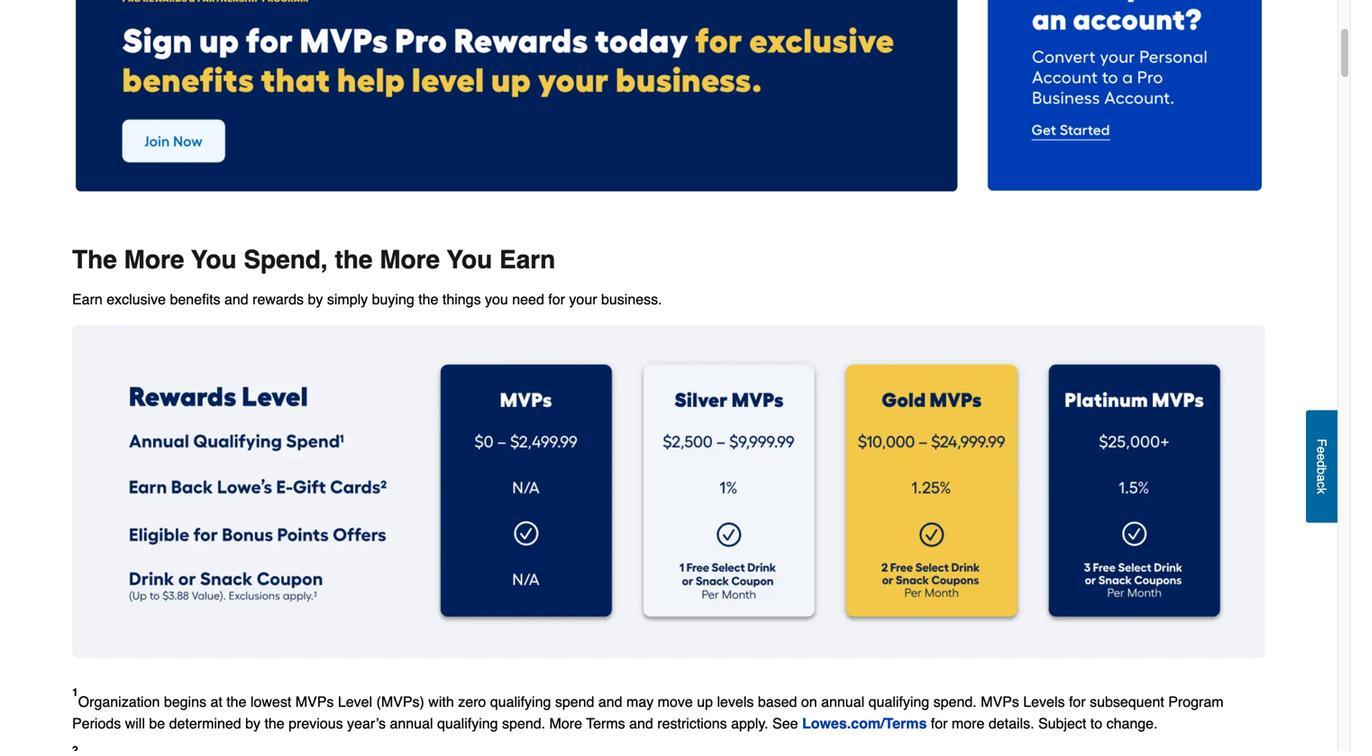 Task type: describe. For each thing, give the bounding box(es) containing it.
f e e d b a c k
[[1315, 439, 1329, 495]]

lowest
[[251, 694, 291, 711]]

sign up for m v p's pro rewards today for exclusive benefits that help level up your business. image
[[76, 0, 958, 192]]

be
[[149, 716, 165, 732]]

1 horizontal spatial earn
[[499, 246, 556, 275]]

1 horizontal spatial more
[[380, 246, 440, 275]]

1 horizontal spatial by
[[308, 291, 323, 308]]

zero
[[458, 694, 486, 711]]

move
[[658, 694, 693, 711]]

by inside the 1 organization begins at the lowest mvps level (mvps) with zero qualifying spend and may move up levels based on annual qualifying spend. mvps levels for subsequent program periods will be determined by the previous year's annual qualifying spend. more terms and restrictions apply. see
[[245, 716, 261, 732]]

exclusive
[[107, 291, 166, 308]]

f
[[1315, 439, 1329, 447]]

change.
[[1107, 716, 1158, 732]]

more
[[952, 716, 985, 732]]

c
[[1315, 482, 1329, 488]]

2 mvps from the left
[[981, 694, 1019, 711]]

d
[[1315, 461, 1329, 468]]

k
[[1315, 488, 1329, 495]]

your
[[569, 291, 597, 308]]

spend,
[[244, 246, 328, 275]]

with
[[428, 694, 454, 711]]

previous
[[289, 716, 343, 732]]

1 you from the left
[[191, 246, 237, 275]]

0 horizontal spatial more
[[124, 246, 184, 275]]

need
[[512, 291, 544, 308]]

things
[[443, 291, 481, 308]]

1
[[72, 687, 78, 700]]

program
[[1169, 694, 1224, 711]]

f e e d b a c k button
[[1306, 410, 1338, 523]]

apply.
[[731, 716, 769, 732]]

details.
[[989, 716, 1035, 732]]

you
[[485, 291, 508, 308]]

at
[[210, 694, 222, 711]]

restrictions
[[657, 716, 727, 732]]

see
[[773, 716, 798, 732]]

simply
[[327, 291, 368, 308]]

determined
[[169, 716, 241, 732]]

up
[[697, 694, 713, 711]]

for inside the 1 organization begins at the lowest mvps level (mvps) with zero qualifying spend and may move up levels based on annual qualifying spend. mvps levels for subsequent program periods will be determined by the previous year's annual qualifying spend. more terms and restrictions apply. see
[[1069, 694, 1086, 711]]

qualifying up lowes.com/terms link
[[869, 694, 930, 711]]

0 vertical spatial for
[[548, 291, 565, 308]]

may
[[627, 694, 654, 711]]



Task type: locate. For each thing, give the bounding box(es) containing it.
1 vertical spatial annual
[[390, 716, 433, 732]]

0 horizontal spatial for
[[548, 291, 565, 308]]

2 vertical spatial and
[[629, 716, 653, 732]]

to
[[1091, 716, 1103, 732]]

spend. left terms
[[502, 716, 545, 732]]

0 horizontal spatial earn
[[72, 291, 103, 308]]

e up b at the right bottom
[[1315, 454, 1329, 461]]

spend
[[555, 694, 594, 711]]

1 vertical spatial spend.
[[502, 716, 545, 732]]

spend. up more
[[934, 694, 977, 711]]

0 vertical spatial and
[[224, 291, 249, 308]]

earn down the
[[72, 291, 103, 308]]

mvps up previous at the left bottom of page
[[295, 694, 334, 711]]

0 horizontal spatial annual
[[390, 716, 433, 732]]

0 vertical spatial earn
[[499, 246, 556, 275]]

0 vertical spatial spend.
[[934, 694, 977, 711]]

1 horizontal spatial and
[[598, 694, 623, 711]]

for left more
[[931, 716, 948, 732]]

1 vertical spatial for
[[1069, 694, 1086, 711]]

mvps
[[295, 694, 334, 711], [981, 694, 1019, 711]]

1 vertical spatial by
[[245, 716, 261, 732]]

more
[[124, 246, 184, 275], [380, 246, 440, 275], [549, 716, 582, 732]]

the left things
[[418, 291, 439, 308]]

1 mvps from the left
[[295, 694, 334, 711]]

1 e from the top
[[1315, 447, 1329, 454]]

and up terms
[[598, 694, 623, 711]]

for up subject
[[1069, 694, 1086, 711]]

e up d
[[1315, 447, 1329, 454]]

1 horizontal spatial for
[[931, 716, 948, 732]]

earn
[[499, 246, 556, 275], [72, 291, 103, 308]]

and right benefits
[[224, 291, 249, 308]]

e
[[1315, 447, 1329, 454], [1315, 454, 1329, 461]]

1 horizontal spatial annual
[[821, 694, 865, 711]]

and
[[224, 291, 249, 308], [598, 694, 623, 711], [629, 716, 653, 732]]

1 horizontal spatial mvps
[[981, 694, 1019, 711]]

year's
[[347, 716, 386, 732]]

2 horizontal spatial and
[[629, 716, 653, 732]]

the
[[335, 246, 373, 275], [418, 291, 439, 308], [226, 694, 247, 711], [265, 716, 285, 732]]

subsequent
[[1090, 694, 1165, 711]]

a chart with yearly benefits for m v p's tiers. image
[[72, 325, 1266, 659]]

periods
[[72, 716, 121, 732]]

business.
[[601, 291, 662, 308]]

by
[[308, 291, 323, 308], [245, 716, 261, 732]]

for left "your"
[[548, 291, 565, 308]]

1 horizontal spatial you
[[447, 246, 492, 275]]

0 horizontal spatial you
[[191, 246, 237, 275]]

levels
[[717, 694, 754, 711]]

by down lowest at the bottom left of page
[[245, 716, 261, 732]]

buying
[[372, 291, 414, 308]]

based
[[758, 694, 797, 711]]

0 horizontal spatial by
[[245, 716, 261, 732]]

1 vertical spatial and
[[598, 694, 623, 711]]

0 vertical spatial annual
[[821, 694, 865, 711]]

the more you spend, the more you earn
[[72, 246, 556, 275]]

the right at
[[226, 694, 247, 711]]

mvps up "details."
[[981, 694, 1019, 711]]

annual up lowes.com/terms link
[[821, 694, 865, 711]]

terms
[[586, 716, 625, 732]]

and down may in the left bottom of the page
[[629, 716, 653, 732]]

qualifying down zero
[[437, 716, 498, 732]]

2 horizontal spatial for
[[1069, 694, 1086, 711]]

more down spend
[[549, 716, 582, 732]]

the down lowest at the bottom left of page
[[265, 716, 285, 732]]

1 horizontal spatial spend.
[[934, 694, 977, 711]]

benefits
[[170, 291, 220, 308]]

more inside the 1 organization begins at the lowest mvps level (mvps) with zero qualifying spend and may move up levels based on annual qualifying spend. mvps levels for subsequent program periods will be determined by the previous year's annual qualifying spend. more terms and restrictions apply. see
[[549, 716, 582, 732]]

earn exclusive benefits and rewards by simply buying the things you need for your business.
[[72, 291, 662, 308]]

a
[[1315, 475, 1329, 482]]

you
[[191, 246, 237, 275], [447, 246, 492, 275]]

you up benefits
[[191, 246, 237, 275]]

annual
[[821, 694, 865, 711], [390, 716, 433, 732]]

2 vertical spatial for
[[931, 716, 948, 732]]

the up simply
[[335, 246, 373, 275]]

rewards
[[253, 291, 304, 308]]

0 vertical spatial by
[[308, 291, 323, 308]]

lowes.com/terms
[[802, 716, 927, 732]]

levels
[[1023, 694, 1065, 711]]

0 horizontal spatial spend.
[[502, 716, 545, 732]]

spend.
[[934, 694, 977, 711], [502, 716, 545, 732]]

subject
[[1039, 716, 1087, 732]]

will
[[125, 716, 145, 732]]

already have an account? convert your personal account to a pro business account. image
[[987, 0, 1262, 191]]

by left simply
[[308, 291, 323, 308]]

earn up need
[[499, 246, 556, 275]]

more up buying
[[380, 246, 440, 275]]

2 horizontal spatial more
[[549, 716, 582, 732]]

organization
[[78, 694, 160, 711]]

0 horizontal spatial mvps
[[295, 694, 334, 711]]

the
[[72, 246, 117, 275]]

begins
[[164, 694, 206, 711]]

2 e from the top
[[1315, 454, 1329, 461]]

level
[[338, 694, 372, 711]]

qualifying
[[490, 694, 551, 711], [869, 694, 930, 711], [437, 716, 498, 732]]

lowes.com/terms link
[[802, 716, 927, 732]]

(mvps)
[[376, 694, 424, 711]]

more up exclusive
[[124, 246, 184, 275]]

1 organization begins at the lowest mvps level (mvps) with zero qualifying spend and may move up levels based on annual qualifying spend. mvps levels for subsequent program periods will be determined by the previous year's annual qualifying spend. more terms and restrictions apply. see
[[72, 687, 1224, 732]]

1 vertical spatial earn
[[72, 291, 103, 308]]

on
[[801, 694, 817, 711]]

b
[[1315, 468, 1329, 475]]

you up things
[[447, 246, 492, 275]]

lowes.com/terms for more details. subject to change.
[[802, 716, 1162, 732]]

for
[[548, 291, 565, 308], [1069, 694, 1086, 711], [931, 716, 948, 732]]

2 you from the left
[[447, 246, 492, 275]]

annual down (mvps)
[[390, 716, 433, 732]]

0 horizontal spatial and
[[224, 291, 249, 308]]

qualifying right zero
[[490, 694, 551, 711]]



Task type: vqa. For each thing, say whether or not it's contained in the screenshot.
the top Customer
no



